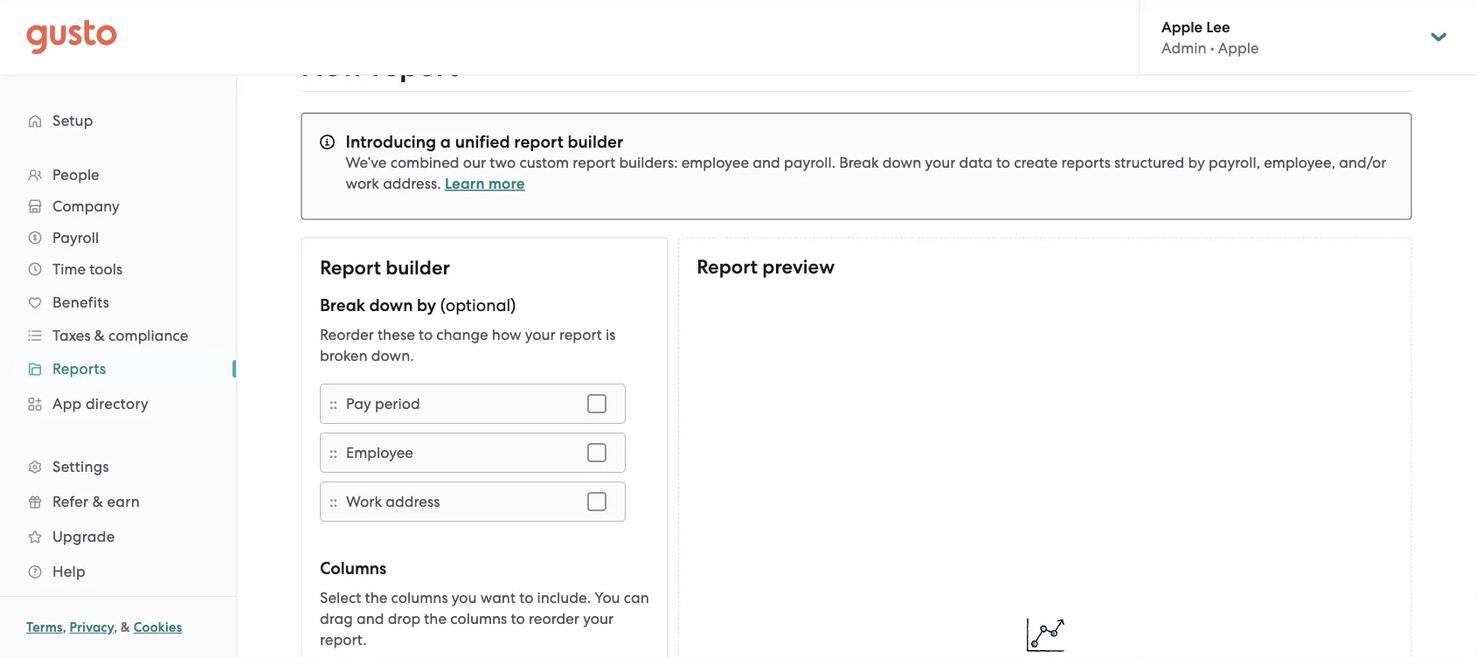 Task type: describe. For each thing, give the bounding box(es) containing it.
create
[[1014, 154, 1058, 171]]

0 horizontal spatial apple
[[1162, 18, 1203, 36]]

payroll
[[52, 229, 99, 247]]

report up the custom
[[514, 132, 564, 152]]

preview
[[763, 256, 835, 279]]

and inside we've combined our two custom report builders: employee and payroll. break down your data to create reports structured by payroll, employee, and/or work address.
[[753, 154, 781, 171]]

& for compliance
[[94, 327, 105, 344]]

broken
[[320, 347, 367, 364]]

1 horizontal spatial columns
[[450, 610, 507, 627]]

report for report builder
[[320, 256, 381, 279]]

refer & earn link
[[17, 486, 219, 518]]

columns
[[320, 558, 386, 578]]

taxes & compliance button
[[17, 320, 219, 351]]

admin
[[1162, 39, 1207, 57]]

reports link
[[17, 353, 219, 385]]

report builder
[[320, 256, 450, 279]]

people button
[[17, 159, 219, 191]]

our
[[463, 154, 486, 171]]

how
[[492, 326, 521, 343]]

app directory
[[52, 395, 149, 413]]

compliance
[[109, 327, 188, 344]]

payroll button
[[17, 222, 219, 254]]

taxes & compliance
[[52, 327, 188, 344]]

select the columns you want to include. you can drag and drop the columns to reorder your report.
[[320, 589, 649, 648]]

gusto navigation element
[[0, 75, 236, 617]]

benefits
[[52, 294, 109, 311]]

work
[[346, 493, 382, 510]]

help link
[[17, 556, 219, 588]]

reorder
[[528, 610, 579, 627]]

upgrade
[[52, 528, 115, 546]]

:: for pay period
[[329, 395, 337, 412]]

down inside we've combined our two custom report builders: employee and payroll. break down your data to create reports structured by payroll, employee, and/or work address.
[[883, 154, 922, 171]]

your inside we've combined our two custom report builders: employee and payroll. break down your data to create reports structured by payroll, employee, and/or work address.
[[925, 154, 956, 171]]

upgrade link
[[17, 521, 219, 553]]

& for earn
[[92, 493, 103, 511]]

select
[[320, 589, 361, 606]]

you
[[594, 589, 620, 606]]

period
[[375, 395, 420, 412]]

can
[[624, 589, 649, 606]]

2 , from the left
[[114, 620, 117, 636]]

address.
[[383, 175, 441, 192]]

time
[[52, 261, 86, 278]]

we've
[[346, 154, 387, 171]]

1 , from the left
[[63, 620, 66, 636]]

employee,
[[1264, 154, 1336, 171]]

setup link
[[17, 105, 219, 136]]

by inside we've combined our two custom report builders: employee and payroll. break down your data to create reports structured by payroll, employee, and/or work address.
[[1189, 154, 1205, 171]]

work
[[346, 175, 379, 192]]

builder inside alert
[[568, 132, 624, 152]]

two
[[490, 154, 516, 171]]

terms , privacy , & cookies
[[26, 620, 182, 636]]

report preview
[[697, 256, 835, 279]]

directory
[[86, 395, 149, 413]]

learn more
[[445, 175, 525, 193]]

setup
[[52, 112, 93, 129]]

is
[[605, 326, 615, 343]]

new report
[[301, 49, 459, 84]]

privacy link
[[70, 620, 114, 636]]

1 vertical spatial apple
[[1219, 39, 1259, 57]]

lee
[[1207, 18, 1231, 36]]

report up introducing
[[372, 49, 459, 84]]

report inside we've combined our two custom report builders: employee and payroll. break down your data to create reports structured by payroll, employee, and/or work address.
[[573, 154, 616, 171]]

new
[[301, 49, 365, 84]]

break down by (optional)
[[320, 295, 516, 315]]

payroll,
[[1209, 154, 1261, 171]]

reports
[[52, 360, 106, 378]]

benefits link
[[17, 287, 219, 318]]

time tools button
[[17, 254, 219, 285]]

learn more link
[[445, 175, 525, 193]]

report for report preview
[[697, 256, 758, 279]]

we've combined our two custom report builders: employee and payroll. break down your data to create reports structured by payroll, employee, and/or work address.
[[346, 154, 1387, 192]]

employee
[[682, 154, 749, 171]]

taxes
[[52, 327, 91, 344]]

address
[[385, 493, 440, 510]]

to inside we've combined our two custom report builders: employee and payroll. break down your data to create reports structured by payroll, employee, and/or work address.
[[997, 154, 1011, 171]]

reorder these to change how your report is broken down.
[[320, 326, 615, 364]]

you
[[451, 589, 477, 606]]

settings
[[52, 458, 109, 476]]

break inside we've combined our two custom report builders: employee and payroll. break down your data to create reports structured by payroll, employee, and/or work address.
[[839, 154, 879, 171]]

0 vertical spatial columns
[[391, 589, 448, 606]]

pay
[[346, 395, 371, 412]]

report.
[[320, 631, 366, 648]]

to inside reorder these to change how your report is broken down.
[[418, 326, 432, 343]]

drop
[[387, 610, 420, 627]]

your inside reorder these to change how your report is broken down.
[[525, 326, 555, 343]]

:: for work address
[[329, 492, 337, 510]]

privacy
[[70, 620, 114, 636]]

company
[[52, 198, 120, 215]]

a
[[440, 132, 451, 152]]

drag
[[320, 610, 353, 627]]

people
[[52, 166, 99, 184]]

0 horizontal spatial by
[[417, 295, 436, 315]]



Task type: locate. For each thing, give the bounding box(es) containing it.
::
[[329, 395, 337, 412], [329, 443, 337, 461], [329, 492, 337, 510]]

3 :: from the top
[[329, 492, 337, 510]]

,
[[63, 620, 66, 636], [114, 620, 117, 636]]

data
[[960, 154, 993, 171]]

refer
[[52, 493, 89, 511]]

cookies
[[134, 620, 182, 636]]

builder up the custom
[[568, 132, 624, 152]]

work address
[[346, 493, 440, 510]]

•
[[1211, 39, 1215, 57]]

more
[[489, 175, 525, 193]]

2 vertical spatial your
[[583, 610, 613, 627]]

home image
[[26, 20, 117, 55]]

0 vertical spatial by
[[1189, 154, 1205, 171]]

columns down you
[[450, 610, 507, 627]]

apple lee admin • apple
[[1162, 18, 1259, 57]]

2 report from the left
[[697, 256, 758, 279]]

learn
[[445, 175, 485, 193]]

down
[[883, 154, 922, 171], [369, 295, 413, 315]]

down up these
[[369, 295, 413, 315]]

and/or
[[1340, 154, 1387, 171]]

1 vertical spatial your
[[525, 326, 555, 343]]

0 vertical spatial ::
[[329, 395, 337, 412]]

1 horizontal spatial report
[[697, 256, 758, 279]]

2 vertical spatial &
[[121, 620, 130, 636]]

terms
[[26, 620, 63, 636]]

terms link
[[26, 620, 63, 636]]

and left payroll.
[[753, 154, 781, 171]]

& right taxes
[[94, 327, 105, 344]]

1 report from the left
[[320, 256, 381, 279]]

refer & earn
[[52, 493, 140, 511]]

0 horizontal spatial ,
[[63, 620, 66, 636]]

columns up drop
[[391, 589, 448, 606]]

& left "earn"
[[92, 493, 103, 511]]

down left data
[[883, 154, 922, 171]]

your right how at left
[[525, 326, 555, 343]]

0 horizontal spatial your
[[525, 326, 555, 343]]

these
[[377, 326, 415, 343]]

1 horizontal spatial builder
[[568, 132, 624, 152]]

1 vertical spatial ::
[[329, 443, 337, 461]]

0 vertical spatial down
[[883, 154, 922, 171]]

pay period
[[346, 395, 420, 412]]

apple right •
[[1219, 39, 1259, 57]]

employee
[[346, 444, 413, 461]]

0 vertical spatial break
[[839, 154, 879, 171]]

and inside select the columns you want to include. you can drag and drop the columns to reorder your report.
[[356, 610, 384, 627]]

1 vertical spatial columns
[[450, 610, 507, 627]]

to
[[997, 154, 1011, 171], [418, 326, 432, 343], [519, 589, 533, 606], [511, 610, 525, 627]]

report left preview at the right of page
[[697, 256, 758, 279]]

time tools
[[52, 261, 123, 278]]

1 vertical spatial the
[[424, 610, 446, 627]]

introducing a unified report builder alert
[[301, 113, 1412, 220]]

app directory link
[[17, 388, 219, 420]]

1 horizontal spatial down
[[883, 154, 922, 171]]

by
[[1189, 154, 1205, 171], [417, 295, 436, 315]]

1 vertical spatial builder
[[385, 256, 450, 279]]

0 horizontal spatial and
[[356, 610, 384, 627]]

payroll.
[[784, 154, 836, 171]]

list containing people
[[0, 159, 236, 589]]

0 horizontal spatial break
[[320, 295, 365, 315]]

report
[[372, 49, 459, 84], [514, 132, 564, 152], [573, 154, 616, 171], [559, 326, 602, 343]]

0 horizontal spatial the
[[365, 589, 387, 606]]

1 vertical spatial down
[[369, 295, 413, 315]]

0 vertical spatial the
[[365, 589, 387, 606]]

to down want
[[511, 610, 525, 627]]

settings link
[[17, 451, 219, 483]]

report left is
[[559, 326, 602, 343]]

by left 'payroll,'
[[1189, 154, 1205, 171]]

apple
[[1162, 18, 1203, 36], [1219, 39, 1259, 57]]

builder up break down by (optional)
[[385, 256, 450, 279]]

& left cookies
[[121, 620, 130, 636]]

your left data
[[925, 154, 956, 171]]

1 horizontal spatial by
[[1189, 154, 1205, 171]]

2 :: from the top
[[329, 443, 337, 461]]

the
[[365, 589, 387, 606], [424, 610, 446, 627]]

structured
[[1115, 154, 1185, 171]]

introducing
[[346, 132, 436, 152]]

1 horizontal spatial ,
[[114, 620, 117, 636]]

:: left employee
[[329, 443, 337, 461]]

and
[[753, 154, 781, 171], [356, 610, 384, 627]]

app
[[52, 395, 82, 413]]

report right the custom
[[573, 154, 616, 171]]

& inside dropdown button
[[94, 327, 105, 344]]

include.
[[537, 589, 591, 606]]

help
[[52, 563, 86, 581]]

tools
[[89, 261, 123, 278]]

to right data
[[997, 154, 1011, 171]]

reorder
[[320, 326, 374, 343]]

report inside reorder these to change how your report is broken down.
[[559, 326, 602, 343]]

0 horizontal spatial builder
[[385, 256, 450, 279]]

break
[[839, 154, 879, 171], [320, 295, 365, 315]]

1 horizontal spatial the
[[424, 610, 446, 627]]

cookies button
[[134, 617, 182, 638]]

, left cookies
[[114, 620, 117, 636]]

columns
[[391, 589, 448, 606], [450, 610, 507, 627]]

to right these
[[418, 326, 432, 343]]

1 horizontal spatial and
[[753, 154, 781, 171]]

reports
[[1062, 154, 1111, 171]]

the right drop
[[424, 610, 446, 627]]

1 horizontal spatial break
[[839, 154, 879, 171]]

your down you
[[583, 610, 613, 627]]

break up the reorder
[[320, 295, 365, 315]]

0 vertical spatial and
[[753, 154, 781, 171]]

the right select
[[365, 589, 387, 606]]

1 vertical spatial &
[[92, 493, 103, 511]]

unified
[[455, 132, 510, 152]]

builder
[[568, 132, 624, 152], [385, 256, 450, 279]]

your inside select the columns you want to include. you can drag and drop the columns to reorder your report.
[[583, 610, 613, 627]]

your
[[925, 154, 956, 171], [525, 326, 555, 343], [583, 610, 613, 627]]

&
[[94, 327, 105, 344], [92, 493, 103, 511], [121, 620, 130, 636]]

(optional)
[[440, 295, 516, 315]]

company button
[[17, 191, 219, 222]]

2 horizontal spatial your
[[925, 154, 956, 171]]

1 horizontal spatial your
[[583, 610, 613, 627]]

None checkbox
[[577, 384, 616, 423], [577, 433, 616, 472], [577, 384, 616, 423], [577, 433, 616, 472]]

by left (optional)
[[417, 295, 436, 315]]

list
[[0, 159, 236, 589]]

None checkbox
[[577, 482, 616, 521]]

to right want
[[519, 589, 533, 606]]

0 vertical spatial &
[[94, 327, 105, 344]]

report up the reorder
[[320, 256, 381, 279]]

earn
[[107, 493, 140, 511]]

:: for employee
[[329, 443, 337, 461]]

, left privacy "link"
[[63, 620, 66, 636]]

combined
[[390, 154, 459, 171]]

0 horizontal spatial down
[[369, 295, 413, 315]]

custom
[[520, 154, 569, 171]]

introducing a unified report builder
[[346, 132, 624, 152]]

1 :: from the top
[[329, 395, 337, 412]]

0 horizontal spatial columns
[[391, 589, 448, 606]]

apple up admin
[[1162, 18, 1203, 36]]

builders:
[[619, 154, 678, 171]]

1 horizontal spatial apple
[[1219, 39, 1259, 57]]

0 vertical spatial builder
[[568, 132, 624, 152]]

change
[[436, 326, 488, 343]]

down.
[[371, 347, 414, 364]]

1 vertical spatial and
[[356, 610, 384, 627]]

want
[[480, 589, 515, 606]]

0 vertical spatial apple
[[1162, 18, 1203, 36]]

0 vertical spatial your
[[925, 154, 956, 171]]

:: left pay
[[329, 395, 337, 412]]

2 vertical spatial ::
[[329, 492, 337, 510]]

1 vertical spatial by
[[417, 295, 436, 315]]

0 horizontal spatial report
[[320, 256, 381, 279]]

:: left work
[[329, 492, 337, 510]]

and left drop
[[356, 610, 384, 627]]

1 vertical spatial break
[[320, 295, 365, 315]]

break right payroll.
[[839, 154, 879, 171]]



